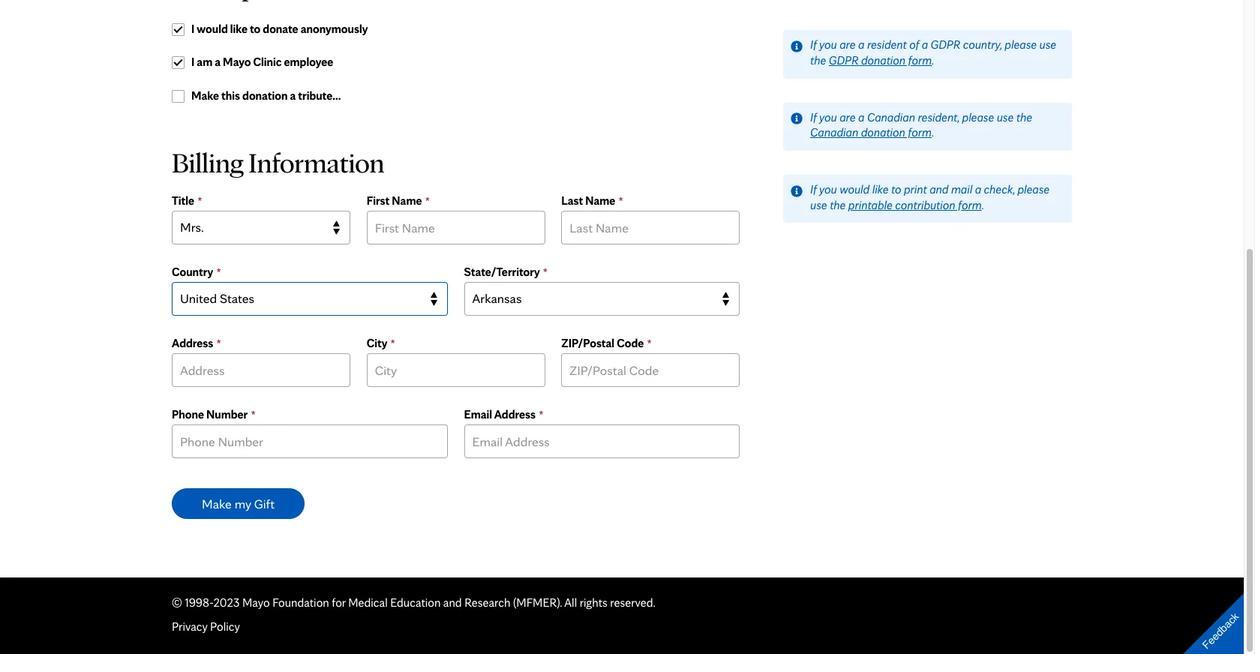 Task type: locate. For each thing, give the bounding box(es) containing it.
please
[[1005, 38, 1037, 52], [962, 110, 995, 124], [1018, 182, 1050, 197]]

City text field
[[367, 353, 545, 387]]

a inside the if you would like to print and mail a check, please use the
[[975, 182, 982, 197]]

information
[[249, 145, 385, 179]]

donate
[[263, 21, 298, 36]]

1 info circle image from the top
[[791, 113, 803, 125]]

name right "first"
[[392, 194, 422, 208]]

anonymously
[[301, 21, 368, 36]]

you up canadian donation form link
[[819, 110, 837, 124]]

you
[[819, 38, 837, 52], [819, 110, 837, 124], [819, 182, 837, 197]]

are inside if you are a resident of a gdpr country, please use the
[[840, 38, 856, 52]]

1 vertical spatial the
[[1017, 110, 1033, 124]]

research
[[465, 596, 511, 610]]

0 vertical spatial canadian
[[867, 110, 916, 124]]

first name
[[367, 194, 422, 208]]

phone number
[[172, 407, 248, 421]]

0 horizontal spatial gdpr
[[829, 53, 859, 68]]

2 horizontal spatial the
[[1017, 110, 1033, 124]]

2 are from the top
[[840, 110, 856, 124]]

0 vertical spatial .
[[932, 53, 935, 68]]

0 vertical spatial use
[[1040, 38, 1057, 52]]

use left printable
[[811, 198, 827, 212]]

donation
[[861, 53, 906, 68], [242, 89, 288, 103], [861, 126, 906, 140]]

a
[[859, 38, 865, 52], [922, 38, 928, 52], [215, 55, 221, 69], [290, 89, 296, 103], [859, 110, 865, 124], [975, 182, 982, 197]]

make inside button
[[202, 496, 232, 511]]

1 horizontal spatial to
[[891, 182, 902, 197]]

like up printable
[[873, 182, 889, 197]]

gdpr donation form link
[[829, 53, 932, 68]]

reserved.
[[610, 596, 656, 610]]

if inside the if you are a canadian resident, please use the canadian donation form .
[[811, 110, 817, 124]]

1 vertical spatial use
[[997, 110, 1014, 124]]

to left 'print'
[[891, 182, 902, 197]]

are up canadian donation form link
[[840, 110, 856, 124]]

0 vertical spatial mayo
[[223, 55, 251, 69]]

1 vertical spatial are
[[840, 110, 856, 124]]

1 horizontal spatial and
[[930, 182, 949, 197]]

1 vertical spatial i
[[191, 55, 195, 69]]

1 name from the left
[[392, 194, 422, 208]]

a up gdpr donation form link
[[859, 38, 865, 52]]

printable
[[849, 198, 893, 212]]

country
[[172, 265, 213, 279]]

1 horizontal spatial address
[[494, 407, 536, 421]]

and left research
[[443, 596, 462, 610]]

1 vertical spatial you
[[819, 110, 837, 124]]

billing
[[172, 145, 244, 179]]

you inside the if you are a canadian resident, please use the canadian donation form .
[[819, 110, 837, 124]]

i
[[191, 21, 195, 36], [191, 55, 195, 69]]

2 vertical spatial please
[[1018, 182, 1050, 197]]

canadian
[[867, 110, 916, 124], [811, 126, 859, 140]]

you inside the if you would like to print and mail a check, please use the
[[819, 182, 837, 197]]

mayo
[[223, 55, 251, 69], [242, 596, 270, 610]]

to inside the if you would like to print and mail a check, please use the
[[891, 182, 902, 197]]

2 you from the top
[[819, 110, 837, 124]]

0 vertical spatial gdpr
[[931, 38, 961, 52]]

if you are a resident of a gdpr country, please use the
[[811, 38, 1057, 68]]

please inside the if you would like to print and mail a check, please use the
[[1018, 182, 1050, 197]]

2 vertical spatial donation
[[861, 126, 906, 140]]

info circle image
[[791, 113, 803, 125], [791, 185, 803, 197]]

if inside the if you would like to print and mail a check, please use the
[[811, 182, 817, 197]]

rights
[[580, 596, 608, 610]]

print
[[904, 182, 927, 197]]

1 horizontal spatial like
[[873, 182, 889, 197]]

donation down resident on the top right
[[861, 53, 906, 68]]

form down the mail
[[958, 198, 982, 212]]

please right the check,
[[1018, 182, 1050, 197]]

1 i from the top
[[191, 21, 195, 36]]

2 vertical spatial use
[[811, 198, 827, 212]]

2 if from the top
[[811, 110, 817, 124]]

Email Address email field
[[464, 424, 740, 458]]

0 vertical spatial the
[[811, 53, 826, 68]]

1 are from the top
[[840, 38, 856, 52]]

would
[[197, 21, 228, 36], [840, 182, 870, 197]]

address
[[172, 336, 213, 350], [494, 407, 536, 421]]

0 horizontal spatial would
[[197, 21, 228, 36]]

1 vertical spatial like
[[873, 182, 889, 197]]

0 vertical spatial please
[[1005, 38, 1037, 52]]

0 vertical spatial make
[[191, 89, 219, 103]]

form down resident,
[[908, 126, 932, 140]]

2 vertical spatial .
[[982, 198, 984, 212]]

0 vertical spatial address
[[172, 336, 213, 350]]

1 horizontal spatial name
[[585, 194, 616, 208]]

1 vertical spatial address
[[494, 407, 536, 421]]

1 vertical spatial to
[[891, 182, 902, 197]]

the inside the if you are a canadian resident, please use the canadian donation form .
[[1017, 110, 1033, 124]]

gdpr
[[931, 38, 961, 52], [829, 53, 859, 68]]

number
[[206, 407, 248, 421]]

address right email
[[494, 407, 536, 421]]

like up "i am a mayo clinic employee" at the left top
[[230, 21, 248, 36]]

0 vertical spatial info circle image
[[791, 113, 803, 125]]

2 name from the left
[[585, 194, 616, 208]]

a right the mail
[[975, 182, 982, 197]]

0 vertical spatial are
[[840, 38, 856, 52]]

you inside if you are a resident of a gdpr country, please use the
[[819, 38, 837, 52]]

2 vertical spatial form
[[958, 198, 982, 212]]

the inside the if you would like to print and mail a check, please use the
[[830, 198, 846, 212]]

a left the tribute...
[[290, 89, 296, 103]]

of
[[910, 38, 919, 52]]

are for canadian
[[840, 110, 856, 124]]

1 vertical spatial would
[[840, 182, 870, 197]]

donation down clinic
[[242, 89, 288, 103]]

contribution
[[895, 198, 956, 212]]

this
[[221, 89, 240, 103]]

1 vertical spatial make
[[202, 496, 232, 511]]

0 vertical spatial to
[[250, 21, 261, 36]]

1 you from the top
[[819, 38, 837, 52]]

0 vertical spatial you
[[819, 38, 837, 52]]

address down the country at the left top of the page
[[172, 336, 213, 350]]

3 if from the top
[[811, 182, 817, 197]]

1 vertical spatial please
[[962, 110, 995, 124]]

0 horizontal spatial the
[[811, 53, 826, 68]]

0 horizontal spatial like
[[230, 21, 248, 36]]

zip/postal code
[[562, 336, 644, 350]]

First Name text field
[[367, 211, 545, 245]]

1 vertical spatial canadian
[[811, 126, 859, 140]]

2 info circle image from the top
[[791, 185, 803, 197]]

to left donate
[[250, 21, 261, 36]]

if for if you are a canadian resident, please use the canadian donation form .
[[811, 110, 817, 124]]

.
[[932, 53, 935, 68], [932, 126, 934, 140], [982, 198, 984, 212]]

education
[[390, 596, 441, 610]]

1 horizontal spatial would
[[840, 182, 870, 197]]

2 horizontal spatial use
[[1040, 38, 1057, 52]]

last
[[562, 194, 583, 208]]

please inside if you are a resident of a gdpr country, please use the
[[1005, 38, 1037, 52]]

1 vertical spatial info circle image
[[791, 185, 803, 197]]

1 horizontal spatial gdpr
[[931, 38, 961, 52]]

if inside if you are a resident of a gdpr country, please use the
[[811, 38, 817, 52]]

form for of
[[908, 53, 932, 68]]

policy
[[210, 620, 240, 634]]

phone
[[172, 407, 204, 421]]

make my gift button
[[172, 488, 305, 519]]

donation up 'print'
[[861, 126, 906, 140]]

. inside the if you are a canadian resident, please use the canadian donation form .
[[932, 126, 934, 140]]

3 you from the top
[[819, 182, 837, 197]]

0 vertical spatial form
[[908, 53, 932, 68]]

make left my
[[202, 496, 232, 511]]

name
[[392, 194, 422, 208], [585, 194, 616, 208]]

2 vertical spatial if
[[811, 182, 817, 197]]

am
[[197, 55, 213, 69]]

the
[[811, 53, 826, 68], [1017, 110, 1033, 124], [830, 198, 846, 212]]

0 horizontal spatial use
[[811, 198, 827, 212]]

foundation
[[273, 596, 329, 610]]

1 if from the top
[[811, 38, 817, 52]]

1 vertical spatial mayo
[[242, 596, 270, 610]]

0 vertical spatial like
[[230, 21, 248, 36]]

1 vertical spatial form
[[908, 126, 932, 140]]

would inside the if you would like to print and mail a check, please use the
[[840, 182, 870, 197]]

use right country,
[[1040, 38, 1057, 52]]

resident
[[867, 38, 907, 52]]

2 vertical spatial the
[[830, 198, 846, 212]]

like
[[230, 21, 248, 36], [873, 182, 889, 197]]

2 i from the top
[[191, 55, 195, 69]]

a right am
[[215, 55, 221, 69]]

use right resident,
[[997, 110, 1014, 124]]

gdpr inside if you are a resident of a gdpr country, please use the
[[931, 38, 961, 52]]

0 vertical spatial i
[[191, 21, 195, 36]]

0 horizontal spatial name
[[392, 194, 422, 208]]

you right info circle icon
[[819, 38, 837, 52]]

name right last
[[585, 194, 616, 208]]

1 vertical spatial .
[[932, 126, 934, 140]]

name for first name
[[392, 194, 422, 208]]

country,
[[963, 38, 1003, 52]]

to
[[250, 21, 261, 36], [891, 182, 902, 197]]

printable contribution form link
[[849, 198, 982, 212]]

0 vertical spatial would
[[197, 21, 228, 36]]

privacy
[[172, 620, 208, 634]]

and
[[930, 182, 949, 197], [443, 596, 462, 610]]

make left this
[[191, 89, 219, 103]]

1 vertical spatial if
[[811, 110, 817, 124]]

mayo left clinic
[[223, 55, 251, 69]]

1 vertical spatial and
[[443, 596, 462, 610]]

would up am
[[197, 21, 228, 36]]

resident,
[[918, 110, 960, 124]]

a up canadian donation form link
[[859, 110, 865, 124]]

. for and
[[982, 198, 984, 212]]

please right country,
[[1005, 38, 1037, 52]]

make
[[191, 89, 219, 103], [202, 496, 232, 511]]

0 vertical spatial and
[[930, 182, 949, 197]]

0 vertical spatial if
[[811, 38, 817, 52]]

you down canadian donation form link
[[819, 182, 837, 197]]

if
[[811, 38, 817, 52], [811, 110, 817, 124], [811, 182, 817, 197]]

1 horizontal spatial use
[[997, 110, 1014, 124]]

please right resident,
[[962, 110, 995, 124]]

0 horizontal spatial and
[[443, 596, 462, 610]]

you for if you are a resident of a gdpr country, please use the
[[819, 38, 837, 52]]

you for if you are a canadian resident, please use the canadian donation form .
[[819, 110, 837, 124]]

mayo right "2023"
[[242, 596, 270, 610]]

form down of
[[908, 53, 932, 68]]

are
[[840, 38, 856, 52], [840, 110, 856, 124]]

form inside the if you are a canadian resident, please use the canadian donation form .
[[908, 126, 932, 140]]

2 vertical spatial you
[[819, 182, 837, 197]]

are inside the if you are a canadian resident, please use the canadian donation form .
[[840, 110, 856, 124]]

2023
[[213, 596, 240, 610]]

all
[[565, 596, 577, 610]]

and up contribution
[[930, 182, 949, 197]]

i for i would like to donate anonymously
[[191, 21, 195, 36]]

would up printable
[[840, 182, 870, 197]]

1 horizontal spatial the
[[830, 198, 846, 212]]

medical
[[348, 596, 388, 610]]

a inside the if you are a canadian resident, please use the canadian donation form .
[[859, 110, 865, 124]]

form
[[908, 53, 932, 68], [908, 126, 932, 140], [958, 198, 982, 212]]

use
[[1040, 38, 1057, 52], [997, 110, 1014, 124], [811, 198, 827, 212]]

my
[[235, 496, 251, 511]]

1 horizontal spatial canadian
[[867, 110, 916, 124]]

are up gdpr donation form link
[[840, 38, 856, 52]]



Task type: vqa. For each thing, say whether or not it's contained in the screenshot.


Task type: describe. For each thing, give the bounding box(es) containing it.
code
[[617, 336, 644, 350]]

feedback button
[[1171, 581, 1256, 654]]

info circle image
[[791, 40, 803, 52]]

like inside the if you would like to print and mail a check, please use the
[[873, 182, 889, 197]]

info circle image for if you would like to print and mail a check, please use the
[[791, 185, 803, 197]]

billing information
[[172, 145, 385, 179]]

make this donation a tribute...
[[191, 89, 341, 103]]

use inside if you are a resident of a gdpr country, please use the
[[1040, 38, 1057, 52]]

printable contribution form .
[[849, 198, 984, 212]]

gift
[[254, 496, 275, 511]]

ZIP/Postal Code text field
[[562, 353, 740, 387]]

i for i am a mayo clinic employee
[[191, 55, 195, 69]]

0 horizontal spatial to
[[250, 21, 261, 36]]

1 vertical spatial donation
[[242, 89, 288, 103]]

info circle image for if you are a canadian resident, please use the
[[791, 113, 803, 125]]

if you would like to print and mail a check, please use the
[[811, 182, 1050, 212]]

if for if you are a resident of a gdpr country, please use the
[[811, 38, 817, 52]]

1998-
[[185, 596, 213, 610]]

i would like to donate anonymously
[[191, 21, 368, 36]]

tribute...
[[298, 89, 341, 103]]

0 vertical spatial donation
[[861, 53, 906, 68]]

clinic
[[253, 55, 282, 69]]

Last Name text field
[[562, 211, 740, 245]]

and inside the if you would like to print and mail a check, please use the
[[930, 182, 949, 197]]

zip/postal
[[562, 336, 615, 350]]

title
[[172, 194, 194, 208]]

. for a
[[932, 53, 935, 68]]

you for if you would like to print and mail a check, please use the
[[819, 182, 837, 197]]

if for if you would like to print and mail a check, please use the
[[811, 182, 817, 197]]

make for make my gift
[[202, 496, 232, 511]]

1 vertical spatial gdpr
[[829, 53, 859, 68]]

mail
[[952, 182, 973, 197]]

email
[[464, 407, 492, 421]]

email address
[[464, 407, 536, 421]]

city
[[367, 336, 388, 350]]

make for make this donation a tribute...
[[191, 89, 219, 103]]

form for print
[[958, 198, 982, 212]]

privacy policy
[[172, 620, 240, 634]]

mayo for clinic
[[223, 55, 251, 69]]

state/territory
[[464, 265, 540, 279]]

©
[[172, 596, 182, 610]]

employee
[[284, 55, 333, 69]]

0 horizontal spatial address
[[172, 336, 213, 350]]

for
[[332, 596, 346, 610]]

privacy policy link
[[172, 620, 240, 634]]

last name
[[562, 194, 616, 208]]

© 1998-2023 mayo foundation for medical education and research (mfmer). all rights reserved.
[[172, 596, 656, 610]]

feedback
[[1200, 611, 1242, 652]]

use inside the if you would like to print and mail a check, please use the
[[811, 198, 827, 212]]

the inside if you are a resident of a gdpr country, please use the
[[811, 53, 826, 68]]

check,
[[984, 182, 1015, 197]]

(mfmer).
[[513, 596, 562, 610]]

Phone Number telephone field
[[172, 424, 448, 458]]

Address text field
[[172, 353, 350, 387]]

mayo for foundation
[[242, 596, 270, 610]]

name for last name
[[585, 194, 616, 208]]

make my gift
[[202, 496, 275, 511]]

donation inside the if you are a canadian resident, please use the canadian donation form .
[[861, 126, 906, 140]]

0 horizontal spatial canadian
[[811, 126, 859, 140]]

canadian donation form link
[[811, 126, 932, 140]]

use inside the if you are a canadian resident, please use the canadian donation form .
[[997, 110, 1014, 124]]

if you are a canadian resident, please use the canadian donation form .
[[811, 110, 1033, 140]]

a right of
[[922, 38, 928, 52]]

are for resident
[[840, 38, 856, 52]]

first
[[367, 194, 390, 208]]

gdpr donation form .
[[829, 53, 935, 68]]

i am a mayo clinic employee
[[191, 55, 333, 69]]

please inside the if you are a canadian resident, please use the canadian donation form .
[[962, 110, 995, 124]]



